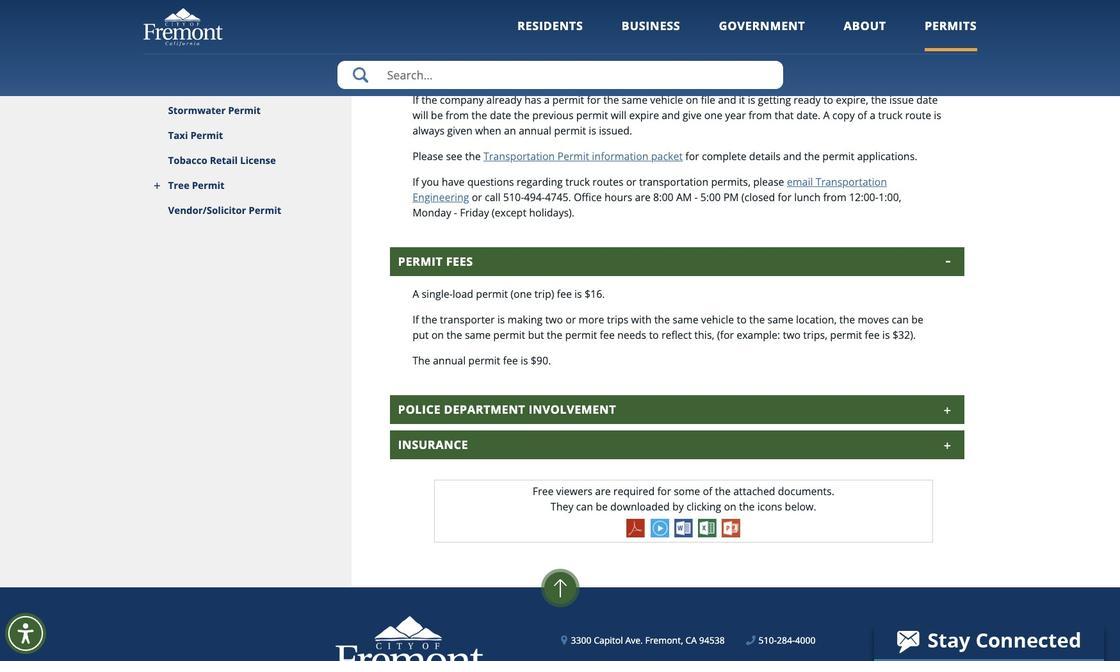 Task type: vqa. For each thing, say whether or not it's contained in the screenshot.
address group
no



Task type: describe. For each thing, give the bounding box(es) containing it.
annual inside a copy of the state permit is required to go along with our permit. the annual permit is issued, except for the dates, exactly like the state permit. the permit is good for one year (example: 1/20/2006 – 1/19/2007).
[[749, 52, 782, 66]]

4000
[[795, 634, 816, 646]]

taxi permit
[[168, 129, 223, 142]]

(closed
[[742, 190, 775, 204]]

permits link
[[925, 18, 977, 51]]

that
[[775, 108, 794, 122]]

the up issued.
[[604, 93, 619, 107]]

the annual permit fee is $90.
[[413, 354, 551, 368]]

copy inside the if the company already has a permit for the same vehicle on file and it is getting ready to expire, the issue date will be from the date the previous permit will expire and give one year from that date. a copy of a truck route is always given when an annual permit is issued.
[[833, 108, 855, 122]]

of inside the 'free viewers are required for some of the attached documents. they can be downloaded by clicking on the icons below.'
[[703, 484, 713, 498]]

if the transporter is making two or more trips with the same vehicle to the same location, the moves can be put on the same permit but the permit fee needs to reflect this, (for example: two trips, permit fee is $32).
[[413, 313, 924, 342]]

3300 capitol ave. fremont, ca 94538 link
[[562, 634, 725, 647]]

download excel viewer image
[[698, 519, 717, 537]]

permit right load on the left of page
[[476, 287, 508, 301]]

is left $16.
[[575, 287, 582, 301]]

the right see
[[465, 149, 481, 163]]

questions
[[467, 175, 514, 189]]

to up example:
[[737, 313, 747, 327]]

same up example:
[[768, 313, 794, 327]]

applications.
[[857, 149, 918, 163]]

ready
[[794, 93, 821, 107]]

download acrobat reader image
[[627, 519, 645, 537]]

once issued, this permit will always begin with the letter 'a' followed by the number.
[[413, 26, 812, 40]]

holidays).
[[529, 206, 575, 220]]

the up reflect
[[655, 313, 670, 327]]

pm
[[724, 190, 739, 204]]

if for if you have questions regarding truck routes or transportation permits, please
[[413, 175, 419, 189]]

1 horizontal spatial from
[[749, 108, 772, 122]]

0 vertical spatial two
[[545, 313, 563, 327]]

expire,
[[836, 93, 869, 107]]

0 horizontal spatial a
[[544, 93, 550, 107]]

but
[[528, 328, 544, 342]]

state
[[517, 67, 541, 81]]

or inside if the transporter is making two or more trips with the same vehicle to the same location, the moves can be put on the same permit but the permit fee needs to reflect this, (for example: two trips, permit fee is $32).
[[566, 313, 576, 327]]

they
[[551, 500, 574, 514]]

for inside or call 510-494-4745. office hours are 8:00 am - 5:00 pm (closed for lunch from 12:00-1:00, monday - friday (except holidays).
[[778, 190, 792, 204]]

business
[[622, 18, 681, 33]]

permit down transporter
[[469, 354, 501, 368]]

a single-load permit (one trip) fee is $16.
[[413, 287, 605, 301]]

fee left $90.
[[503, 354, 518, 368]]

3300 capitol ave. fremont, ca 94538
[[571, 634, 725, 646]]

issued, inside a copy of the state permit is required to go along with our permit. the annual permit is issued, except for the dates, exactly like the state permit. the permit is good for one year (example: 1/20/2006 – 1/19/2007).
[[829, 52, 863, 66]]

510-284-4000 link
[[747, 634, 816, 647]]

permit down special event permit link on the top left of the page
[[228, 104, 261, 117]]

same up reflect
[[673, 313, 699, 327]]

trips
[[607, 313, 629, 327]]

0 vertical spatial with
[[613, 26, 634, 40]]

permit up stormwater permit link
[[234, 79, 267, 92]]

1 vertical spatial and
[[662, 108, 680, 122]]

of inside the if the company already has a permit for the same vehicle on file and it is getting ready to expire, the issue date will be from the date the previous permit will expire and give one year from that date. a copy of a truck route is always given when an annual permit is issued.
[[858, 108, 867, 122]]

the up email on the top right of page
[[804, 149, 820, 163]]

call
[[485, 190, 501, 204]]

engineering
[[413, 190, 469, 204]]

one inside a copy of the state permit is required to go along with our permit. the annual permit is issued, except for the dates, exactly like the state permit. the permit is good for one year (example: 1/20/2006 – 1/19/2007).
[[689, 67, 708, 81]]

permit up 12:00-
[[823, 149, 855, 163]]

8:00
[[654, 190, 674, 204]]

0 vertical spatial or
[[626, 175, 637, 189]]

good
[[646, 67, 670, 81]]

tobacco
[[168, 154, 207, 167]]

same inside the if the company already has a permit for the same vehicle on file and it is getting ready to expire, the issue date will be from the date the previous permit will expire and give one year from that date. a copy of a truck route is always given when an annual permit is issued.
[[622, 93, 648, 107]]

one inside the if the company already has a permit for the same vehicle on file and it is getting ready to expire, the issue date will be from the date the previous permit will expire and give one year from that date. a copy of a truck route is always given when an annual permit is issued.
[[705, 108, 723, 122]]

company
[[440, 93, 484, 107]]

0 horizontal spatial annual
[[433, 354, 466, 368]]

have
[[442, 175, 465, 189]]

$90.
[[531, 354, 551, 368]]

permit down the more
[[565, 328, 597, 342]]

2 horizontal spatial will
[[611, 108, 627, 122]]

downloaded
[[611, 500, 670, 514]]

the down has on the left
[[514, 108, 530, 122]]

is up state
[[539, 52, 547, 66]]

a copy of the state permit is required to go along with our permit. the annual permit is issued, except for the dates, exactly like the state permit. the permit is good for one year (example: 1/20/2006 – 1/19/2007).
[[413, 52, 932, 81]]

vehicle inside the if the company already has a permit for the same vehicle on file and it is getting ready to expire, the issue date will be from the date the previous permit will expire and give one year from that date. a copy of a truck route is always given when an annual permit is issued.
[[650, 93, 683, 107]]

police department involvement
[[398, 402, 616, 417]]

2 vertical spatial and
[[784, 149, 802, 163]]

–
[[834, 67, 839, 81]]

0 horizontal spatial from
[[446, 108, 469, 122]]

single-
[[422, 287, 453, 301]]

required inside a copy of the state permit is required to go along with our permit. the annual permit is issued, except for the dates, exactly like the state permit. the permit is good for one year (example: 1/20/2006 – 1/19/2007).
[[549, 52, 591, 66]]

go
[[606, 52, 618, 66]]

be inside the 'free viewers are required for some of the attached documents. they can be downloaded by clicking on the icons below.'
[[596, 500, 608, 514]]

284-
[[777, 634, 795, 646]]

special event permit link
[[143, 73, 352, 98]]

by inside the 'free viewers are required for some of the attached documents. they can be downloaded by clicking on the icons below.'
[[673, 500, 684, 514]]

residents link
[[518, 18, 583, 51]]

given
[[447, 124, 473, 138]]

always inside the if the company already has a permit for the same vehicle on file and it is getting ready to expire, the issue date will be from the date the previous permit will expire and give one year from that date. a copy of a truck route is always given when an annual permit is issued.
[[413, 124, 445, 138]]

details
[[749, 149, 781, 163]]

is left issued.
[[589, 124, 596, 138]]

year inside a copy of the state permit is required to go along with our permit. the annual permit is issued, except for the dates, exactly like the state permit. the permit is good for one year (example: 1/20/2006 – 1/19/2007).
[[710, 67, 731, 81]]

is left $32).
[[883, 328, 890, 342]]

permits,
[[711, 175, 751, 189]]

followed
[[695, 26, 736, 40]]

please
[[413, 149, 444, 163]]

3300
[[571, 634, 592, 646]]

stormwater permit link
[[143, 98, 352, 123]]

department
[[444, 402, 526, 417]]

once
[[413, 26, 438, 40]]

more
[[579, 313, 605, 327]]

1 vertical spatial 510-
[[759, 634, 777, 646]]

am
[[676, 190, 692, 204]]

like
[[480, 67, 496, 81]]

the up example:
[[750, 313, 765, 327]]

about link
[[844, 18, 887, 51]]

0 vertical spatial -
[[695, 190, 698, 204]]

has
[[525, 93, 542, 107]]

Search text field
[[337, 61, 783, 89]]

our
[[672, 52, 689, 66]]

a for a copy of the state permit is required to go along with our permit. the annual permit is issued, except for the dates, exactly like the state permit. the permit is good for one year (example: 1/20/2006 – 1/19/2007).
[[413, 52, 419, 66]]

office
[[574, 190, 602, 204]]

some
[[674, 484, 700, 498]]

5:00
[[701, 190, 721, 204]]

along
[[620, 52, 646, 66]]

same down transporter
[[465, 328, 491, 342]]

0 horizontal spatial transportation
[[484, 149, 555, 163]]

1 vertical spatial the
[[581, 67, 599, 81]]

tree
[[168, 179, 190, 192]]

ca
[[686, 634, 697, 646]]

510- inside or call 510-494-4745. office hours are 8:00 am - 5:00 pm (closed for lunch from 12:00-1:00, monday - friday (except holidays).
[[503, 190, 524, 204]]

to inside a copy of the state permit is required to go along with our permit. the annual permit is issued, except for the dates, exactly like the state permit. the permit is good for one year (example: 1/20/2006 – 1/19/2007).
[[593, 52, 603, 66]]

issued.
[[599, 124, 632, 138]]

taxi
[[168, 129, 188, 142]]

columnusercontrol3 main content
[[352, 0, 977, 587]]

stormwater permit
[[168, 104, 261, 117]]

please
[[754, 175, 785, 189]]

stormwater
[[168, 104, 226, 117]]

transportation permit information packet link
[[484, 149, 683, 163]]

is left making
[[498, 313, 505, 327]]

truck inside the if the company already has a permit for the same vehicle on file and it is getting ready to expire, the issue date will be from the date the previous permit will expire and give one year from that date. a copy of a truck route is always given when an annual permit is issued.
[[878, 108, 903, 122]]

monday
[[413, 206, 451, 220]]

dates,
[[413, 67, 442, 81]]

12:00-
[[849, 190, 879, 204]]

about
[[844, 18, 887, 33]]

ave.
[[626, 634, 643, 646]]

the right but
[[547, 328, 563, 342]]

permit inside a copy of the state permit is required to go along with our permit. the annual permit is issued, except for the dates, exactly like the state permit. the permit is good for one year (example: 1/20/2006 – 1/19/2007).
[[505, 52, 537, 66]]

file
[[701, 93, 716, 107]]

1 horizontal spatial a
[[870, 108, 876, 122]]

is right it
[[748, 93, 756, 107]]

the up exactly
[[459, 52, 475, 66]]

tobacco retail license link
[[143, 148, 352, 173]]

permit up issued.
[[576, 108, 608, 122]]

state
[[478, 52, 502, 66]]

on inside the 'free viewers are required for some of the attached documents. they can be downloaded by clicking on the icons below.'
[[724, 500, 737, 514]]

the right "like"
[[499, 67, 515, 81]]

transportation inside email transportation engineering
[[816, 175, 887, 189]]

permit down making
[[494, 328, 526, 342]]

email
[[787, 175, 813, 189]]

1 horizontal spatial and
[[718, 93, 737, 107]]

1:00,
[[879, 190, 902, 204]]

the down the attached
[[739, 500, 755, 514]]

permit up 1/20/2006
[[785, 52, 817, 66]]

$16.
[[585, 287, 605, 301]]

download word viewer image
[[674, 519, 693, 537]]

permit up if you have questions regarding truck routes or transportation permits, please at the top of page
[[558, 149, 590, 163]]

load
[[453, 287, 474, 301]]

a inside the if the company already has a permit for the same vehicle on file and it is getting ready to expire, the issue date will be from the date the previous permit will expire and give one year from that date. a copy of a truck route is always given when an annual permit is issued.
[[824, 108, 830, 122]]

required inside the 'free viewers are required for some of the attached documents. they can be downloaded by clicking on the icons below.'
[[614, 484, 655, 498]]

the left the moves
[[840, 313, 855, 327]]

year inside the if the company already has a permit for the same vehicle on file and it is getting ready to expire, the issue date will be from the date the previous permit will expire and give one year from that date. a copy of a truck route is always given when an annual permit is issued.
[[725, 108, 746, 122]]

for inside the 'free viewers are required for some of the attached documents. they can be downloaded by clicking on the icons below.'
[[658, 484, 671, 498]]

special
[[168, 79, 202, 92]]

is right route
[[934, 108, 942, 122]]

if for if the transporter is making two or more trips with the same vehicle to the same location, the moves can be put on the same permit but the permit fee needs to reflect this, (for example: two trips, permit fee is $32).
[[413, 313, 419, 327]]

1 horizontal spatial two
[[783, 328, 801, 342]]



Task type: locate. For each thing, give the bounding box(es) containing it.
1 vertical spatial on
[[432, 328, 444, 342]]

letter
[[655, 26, 680, 40]]

trip)
[[535, 287, 554, 301]]

the down put
[[413, 354, 430, 368]]

permit right this
[[496, 26, 528, 40]]

below.
[[785, 500, 817, 514]]

by
[[739, 26, 750, 40], [673, 500, 684, 514]]

can
[[892, 313, 909, 327], [576, 500, 593, 514]]

the left letter
[[636, 26, 652, 40]]

if inside the if the company already has a permit for the same vehicle on file and it is getting ready to expire, the issue date will be from the date the previous permit will expire and give one year from that date. a copy of a truck route is always given when an annual permit is issued.
[[413, 93, 419, 107]]

is left $90.
[[521, 354, 528, 368]]

one
[[689, 67, 708, 81], [705, 108, 723, 122]]

fee
[[557, 287, 572, 301], [600, 328, 615, 342], [865, 328, 880, 342], [503, 354, 518, 368]]

1/19/2007).
[[842, 67, 896, 81]]

will up issued.
[[611, 108, 627, 122]]

0 horizontal spatial -
[[454, 206, 457, 220]]

1 vertical spatial by
[[673, 500, 684, 514]]

vendor/solicitor permit link
[[143, 198, 352, 223]]

and left it
[[718, 93, 737, 107]]

can up $32).
[[892, 313, 909, 327]]

is up 1/20/2006
[[819, 52, 827, 66]]

- right am
[[695, 190, 698, 204]]

1 horizontal spatial be
[[596, 500, 608, 514]]

and left give
[[662, 108, 680, 122]]

1 vertical spatial be
[[912, 313, 924, 327]]

1 horizontal spatial copy
[[833, 108, 855, 122]]

can down viewers
[[576, 500, 593, 514]]

number.
[[771, 26, 812, 40]]

permits
[[925, 18, 977, 33]]

copy inside a copy of the state permit is required to go along with our permit. the annual permit is issued, except for the dates, exactly like the state permit. the permit is good for one year (example: 1/20/2006 – 1/19/2007).
[[422, 52, 444, 66]]

license
[[240, 154, 276, 167]]

the down permits link
[[916, 52, 932, 66]]

0 horizontal spatial are
[[595, 484, 611, 498]]

email transportation engineering
[[413, 175, 887, 204]]

1 vertical spatial a
[[824, 108, 830, 122]]

1/20/2006
[[783, 67, 832, 81]]

2 horizontal spatial on
[[724, 500, 737, 514]]

$32).
[[893, 328, 916, 342]]

transportation down an
[[484, 149, 555, 163]]

for left 'some'
[[658, 484, 671, 498]]

of down expire,
[[858, 108, 867, 122]]

1 horizontal spatial will
[[531, 26, 547, 40]]

2 vertical spatial a
[[413, 287, 419, 301]]

transporter
[[440, 313, 495, 327]]

information
[[592, 149, 649, 163]]

0 vertical spatial one
[[689, 67, 708, 81]]

for right except
[[900, 52, 914, 66]]

required up downloaded
[[614, 484, 655, 498]]

2 vertical spatial the
[[413, 354, 430, 368]]

0 horizontal spatial or
[[472, 190, 482, 204]]

if inside if the transporter is making two or more trips with the same vehicle to the same location, the moves can be put on the same permit but the permit fee needs to reflect this, (for example: two trips, permit fee is $32).
[[413, 313, 419, 327]]

1 horizontal spatial of
[[703, 484, 713, 498]]

permit up state
[[505, 52, 537, 66]]

one down the file
[[705, 108, 723, 122]]

permit. down followed
[[692, 52, 726, 66]]

0 horizontal spatial copy
[[422, 52, 444, 66]]

involvement
[[529, 402, 616, 417]]

1 vertical spatial date
[[490, 108, 511, 122]]

packet
[[651, 149, 683, 163]]

when
[[475, 124, 502, 138]]

taxi permit link
[[143, 123, 352, 148]]

documents.
[[778, 484, 835, 498]]

hours
[[605, 190, 633, 204]]

fee down trips
[[600, 328, 615, 342]]

the down transporter
[[447, 328, 462, 342]]

police
[[398, 402, 441, 417]]

0 horizontal spatial of
[[447, 52, 457, 66]]

previous
[[532, 108, 574, 122]]

the
[[729, 52, 747, 66], [581, 67, 599, 81], [413, 354, 430, 368]]

1 horizontal spatial by
[[739, 26, 750, 40]]

1 vertical spatial if
[[413, 175, 419, 189]]

or left the more
[[566, 313, 576, 327]]

year
[[710, 67, 731, 81], [725, 108, 746, 122]]

permit up the single-
[[398, 254, 443, 269]]

permit right trips,
[[831, 328, 862, 342]]

0 vertical spatial permit.
[[692, 52, 726, 66]]

tab list inside columnusercontrol3 "main content"
[[390, 0, 965, 459]]

copy
[[422, 52, 444, 66], [833, 108, 855, 122]]

2 horizontal spatial from
[[824, 190, 847, 204]]

1 vertical spatial annual
[[519, 124, 552, 138]]

the up when
[[472, 108, 487, 122]]

date up route
[[917, 93, 938, 107]]

permit up previous
[[553, 93, 585, 107]]

1 horizontal spatial -
[[695, 190, 698, 204]]

free viewers are required for some of the attached documents. they can be downloaded by clicking on the icons below.
[[533, 484, 835, 514]]

0 vertical spatial are
[[635, 190, 651, 204]]

0 vertical spatial truck
[[878, 108, 903, 122]]

can inside the 'free viewers are required for some of the attached documents. they can be downloaded by clicking on the icons below.'
[[576, 500, 593, 514]]

1 horizontal spatial vehicle
[[701, 313, 734, 327]]

1 vertical spatial are
[[595, 484, 611, 498]]

truck up office
[[566, 175, 590, 189]]

getting
[[758, 93, 791, 107]]

the down begin
[[581, 67, 599, 81]]

be inside the if the company already has a permit for the same vehicle on file and it is getting ready to expire, the issue date will be from the date the previous permit will expire and give one year from that date. a copy of a truck route is always given when an annual permit is issued.
[[431, 108, 443, 122]]

510- left the 4000
[[759, 634, 777, 646]]

will
[[531, 26, 547, 40], [413, 108, 428, 122], [611, 108, 627, 122]]

or
[[626, 175, 637, 189], [472, 190, 482, 204], [566, 313, 576, 327]]

it
[[739, 93, 745, 107]]

0 vertical spatial the
[[729, 52, 747, 66]]

the down dates,
[[422, 93, 437, 107]]

0 horizontal spatial required
[[549, 52, 591, 66]]

4745.
[[545, 190, 571, 204]]

510- up (except
[[503, 190, 524, 204]]

0 horizontal spatial by
[[673, 500, 684, 514]]

1 vertical spatial can
[[576, 500, 593, 514]]

permit
[[505, 52, 537, 66], [234, 79, 267, 92], [228, 104, 261, 117], [191, 129, 223, 142], [558, 149, 590, 163], [192, 179, 225, 192], [249, 204, 281, 217], [398, 254, 443, 269]]

0 horizontal spatial can
[[576, 500, 593, 514]]

download windows media player image
[[651, 519, 669, 537]]

for right packet
[[686, 149, 700, 163]]

this
[[476, 26, 494, 40]]

0 horizontal spatial date
[[490, 108, 511, 122]]

a inside a copy of the state permit is required to go along with our permit. the annual permit is issued, except for the dates, exactly like the state permit. the permit is good for one year (example: 1/20/2006 – 1/19/2007).
[[413, 52, 419, 66]]

1 horizontal spatial required
[[614, 484, 655, 498]]

for down the our
[[673, 67, 687, 81]]

trips,
[[804, 328, 828, 342]]

two left trips,
[[783, 328, 801, 342]]

is down the along
[[636, 67, 643, 81]]

be inside if the transporter is making two or more trips with the same vehicle to the same location, the moves can be put on the same permit but the permit fee needs to reflect this, (for example: two trips, permit fee is $32).
[[912, 313, 924, 327]]

already
[[487, 93, 522, 107]]

1 vertical spatial vehicle
[[701, 313, 734, 327]]

1 vertical spatial copy
[[833, 108, 855, 122]]

1 if from the top
[[413, 93, 419, 107]]

2 horizontal spatial or
[[626, 175, 637, 189]]

0 horizontal spatial on
[[432, 328, 444, 342]]

please see the transportation permit information packet for complete details and the permit applications.
[[413, 149, 918, 163]]

will up state
[[531, 26, 547, 40]]

1 horizontal spatial transportation
[[816, 175, 887, 189]]

by inside tab list
[[739, 26, 750, 40]]

date.
[[797, 108, 821, 122]]

0 vertical spatial annual
[[749, 52, 782, 66]]

stay connected image
[[875, 623, 1103, 659]]

tab list
[[390, 0, 965, 459]]

if down dates,
[[413, 93, 419, 107]]

from down getting
[[749, 108, 772, 122]]

expire
[[629, 108, 659, 122]]

annual inside the if the company already has a permit for the same vehicle on file and it is getting ready to expire, the issue date will be from the date the previous permit will expire and give one year from that date. a copy of a truck route is always given when an annual permit is issued.
[[519, 124, 552, 138]]

3 if from the top
[[413, 313, 419, 327]]

tobacco retail license
[[168, 154, 276, 167]]

a
[[413, 52, 419, 66], [824, 108, 830, 122], [413, 287, 419, 301]]

always left begin
[[549, 26, 581, 40]]

0 horizontal spatial the
[[413, 354, 430, 368]]

fee right trip)
[[557, 287, 572, 301]]

vendor/solicitor
[[168, 204, 246, 217]]

0 vertical spatial can
[[892, 313, 909, 327]]

permit down stormwater permit
[[191, 129, 223, 142]]

-
[[695, 190, 698, 204], [454, 206, 457, 220]]

regarding
[[517, 175, 563, 189]]

special event permit
[[168, 79, 267, 92]]

1 horizontal spatial issued,
[[829, 52, 863, 66]]

1 horizontal spatial or
[[566, 313, 576, 327]]

0 vertical spatial year
[[710, 67, 731, 81]]

(example:
[[734, 67, 780, 81]]

annual down previous
[[519, 124, 552, 138]]

permit down previous
[[554, 124, 586, 138]]

1 horizontal spatial 510-
[[759, 634, 777, 646]]

be up $32).
[[912, 313, 924, 327]]

a left the single-
[[413, 287, 419, 301]]

0 vertical spatial a
[[544, 93, 550, 107]]

0 vertical spatial and
[[718, 93, 737, 107]]

year up the file
[[710, 67, 731, 81]]

1 horizontal spatial date
[[917, 93, 938, 107]]

1 vertical spatial permit.
[[544, 67, 578, 81]]

example:
[[737, 328, 781, 342]]

year down it
[[725, 108, 746, 122]]

0 vertical spatial a
[[413, 52, 419, 66]]

0 vertical spatial required
[[549, 52, 591, 66]]

a up dates,
[[413, 52, 419, 66]]

on inside if the transporter is making two or more trips with the same vehicle to the same location, the moves can be put on the same permit but the permit fee needs to reflect this, (for example: two trips, permit fee is $32).
[[432, 328, 444, 342]]

a for a single-load permit (one trip) fee is $16.
[[413, 287, 419, 301]]

with up needs
[[631, 313, 652, 327]]

2 horizontal spatial annual
[[749, 52, 782, 66]]

vehicle up (for
[[701, 313, 734, 327]]

are right viewers
[[595, 484, 611, 498]]

or call 510-494-4745. office hours are 8:00 am - 5:00 pm (closed for lunch from 12:00-1:00, monday - friday (except holidays).
[[413, 190, 902, 220]]

be down company
[[431, 108, 443, 122]]

1 vertical spatial always
[[413, 124, 445, 138]]

or inside or call 510-494-4745. office hours are 8:00 am - 5:00 pm (closed for lunch from 12:00-1:00, monday - friday (except holidays).
[[472, 190, 482, 204]]

(for
[[717, 328, 734, 342]]

0 vertical spatial be
[[431, 108, 443, 122]]

on up download powerpoint viewer icon
[[724, 500, 737, 514]]

the left 'number.'
[[753, 26, 769, 40]]

2 horizontal spatial the
[[729, 52, 747, 66]]

permit down go
[[601, 67, 633, 81]]

copy up dates,
[[422, 52, 444, 66]]

0 vertical spatial if
[[413, 93, 419, 107]]

are left 8:00
[[635, 190, 651, 204]]

0 horizontal spatial 510-
[[503, 190, 524, 204]]

and up email on the top right of page
[[784, 149, 802, 163]]

vehicle inside if the transporter is making two or more trips with the same vehicle to the same location, the moves can be put on the same permit but the permit fee needs to reflect this, (for example: two trips, permit fee is $32).
[[701, 313, 734, 327]]

issued,
[[440, 26, 474, 40], [829, 52, 863, 66]]

making
[[508, 313, 543, 327]]

for
[[900, 52, 914, 66], [673, 67, 687, 81], [587, 93, 601, 107], [686, 149, 700, 163], [778, 190, 792, 204], [658, 484, 671, 498]]

1 vertical spatial a
[[870, 108, 876, 122]]

1 vertical spatial or
[[472, 190, 482, 204]]

government
[[719, 18, 806, 33]]

download powerpoint viewer image
[[722, 519, 741, 537]]

0 vertical spatial issued,
[[440, 26, 474, 40]]

2 horizontal spatial be
[[912, 313, 924, 327]]

a right date.
[[824, 108, 830, 122]]

to right needs
[[649, 328, 659, 342]]

if left you
[[413, 175, 419, 189]]

tree permit
[[168, 179, 225, 192]]

on inside the if the company already has a permit for the same vehicle on file and it is getting ready to expire, the issue date will be from the date the previous permit will expire and give one year from that date. a copy of a truck route is always given when an annual permit is issued.
[[686, 93, 699, 107]]

- left friday
[[454, 206, 457, 220]]

0 vertical spatial always
[[549, 26, 581, 40]]

are inside the 'free viewers are required for some of the attached documents. they can be downloaded by clicking on the icons below.'
[[595, 484, 611, 498]]

transportation
[[639, 175, 709, 189]]

route
[[906, 108, 932, 122]]

1 horizontal spatial permit.
[[692, 52, 726, 66]]

0 horizontal spatial permit.
[[544, 67, 578, 81]]

on right put
[[432, 328, 444, 342]]

1 vertical spatial truck
[[566, 175, 590, 189]]

see
[[446, 149, 463, 163]]

permit down tree permit link at the top
[[249, 204, 281, 217]]

the up clicking
[[715, 484, 731, 498]]

truck down the issue
[[878, 108, 903, 122]]

routes
[[593, 175, 624, 189]]

for inside the if the company already has a permit for the same vehicle on file and it is getting ready to expire, the issue date will be from the date the previous permit will expire and give one year from that date. a copy of a truck route is always given when an annual permit is issued.
[[587, 93, 601, 107]]

1 horizontal spatial truck
[[878, 108, 903, 122]]

permit up vendor/solicitor
[[192, 179, 225, 192]]

the left the issue
[[871, 93, 887, 107]]

be left downloaded
[[596, 500, 608, 514]]

are inside or call 510-494-4745. office hours are 8:00 am - 5:00 pm (closed for lunch from 12:00-1:00, monday - friday (except holidays).
[[635, 190, 651, 204]]

location,
[[796, 313, 837, 327]]

free
[[533, 484, 554, 498]]

2 horizontal spatial and
[[784, 149, 802, 163]]

permit fees
[[398, 254, 473, 269]]

1 vertical spatial two
[[783, 328, 801, 342]]

transportation up 12:00-
[[816, 175, 887, 189]]

1 horizontal spatial are
[[635, 190, 651, 204]]

to right ready at right top
[[824, 93, 834, 107]]

to inside the if the company already has a permit for the same vehicle on file and it is getting ready to expire, the issue date will be from the date the previous permit will expire and give one year from that date. a copy of a truck route is always given when an annual permit is issued.
[[824, 93, 834, 107]]

2 vertical spatial annual
[[433, 354, 466, 368]]

1 horizontal spatial the
[[581, 67, 599, 81]]

needs
[[618, 328, 647, 342]]

to left go
[[593, 52, 603, 66]]

1 vertical spatial of
[[858, 108, 867, 122]]

2 vertical spatial on
[[724, 500, 737, 514]]

with inside if the transporter is making two or more trips with the same vehicle to the same location, the moves can be put on the same permit but the permit fee needs to reflect this, (for example: two trips, permit fee is $32).
[[631, 313, 652, 327]]

1 horizontal spatial can
[[892, 313, 909, 327]]

2 if from the top
[[413, 175, 419, 189]]

with inside a copy of the state permit is required to go along with our permit. the annual permit is issued, except for the dates, exactly like the state permit. the permit is good for one year (example: 1/20/2006 – 1/19/2007).
[[649, 52, 670, 66]]

1 vertical spatial required
[[614, 484, 655, 498]]

can inside if the transporter is making two or more trips with the same vehicle to the same location, the moves can be put on the same permit but the permit fee needs to reflect this, (for example: two trips, permit fee is $32).
[[892, 313, 909, 327]]

the up put
[[422, 313, 437, 327]]

2 vertical spatial with
[[631, 313, 652, 327]]

vehicle down good
[[650, 93, 683, 107]]

tab list containing permit fees
[[390, 0, 965, 459]]

of up exactly
[[447, 52, 457, 66]]

from
[[446, 108, 469, 122], [749, 108, 772, 122], [824, 190, 847, 204]]

you
[[422, 175, 439, 189]]

issued, left this
[[440, 26, 474, 40]]

from inside or call 510-494-4745. office hours are 8:00 am - 5:00 pm (closed for lunch from 12:00-1:00, monday - friday (except holidays).
[[824, 190, 847, 204]]

1 vertical spatial transportation
[[816, 175, 887, 189]]

if the company already has a permit for the same vehicle on file and it is getting ready to expire, the issue date will be from the date the previous permit will expire and give one year from that date. a copy of a truck route is always given when an annual permit is issued.
[[413, 93, 942, 138]]

issued, up –
[[829, 52, 863, 66]]

required down residents link
[[549, 52, 591, 66]]

of inside a copy of the state permit is required to go along with our permit. the annual permit is issued, except for the dates, exactly like the state permit. the permit is good for one year (example: 1/20/2006 – 1/19/2007).
[[447, 52, 457, 66]]

fee down the moves
[[865, 328, 880, 342]]

the up (example:
[[729, 52, 747, 66]]

except
[[865, 52, 897, 66]]

1 vertical spatial year
[[725, 108, 746, 122]]

0 horizontal spatial always
[[413, 124, 445, 138]]

1 horizontal spatial always
[[549, 26, 581, 40]]

0 horizontal spatial issued,
[[440, 26, 474, 40]]

0 horizontal spatial will
[[413, 108, 428, 122]]

complete
[[702, 149, 747, 163]]

clicking
[[687, 500, 722, 514]]

friday
[[460, 206, 489, 220]]

if for if the company already has a permit for the same vehicle on file and it is getting ready to expire, the issue date will be from the date the previous permit will expire and give one year from that date. a copy of a truck route is always given when an annual permit is issued.
[[413, 93, 419, 107]]

email transportation engineering link
[[413, 175, 887, 204]]

2 vertical spatial or
[[566, 313, 576, 327]]

1 vertical spatial one
[[705, 108, 723, 122]]

0 horizontal spatial and
[[662, 108, 680, 122]]



